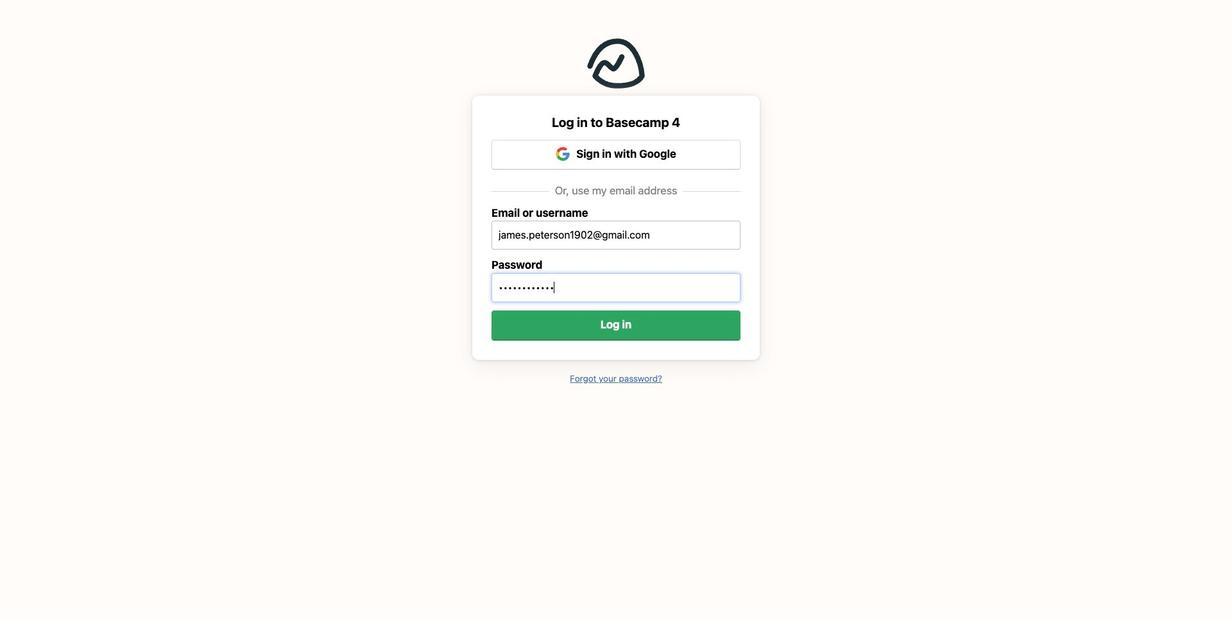 Task type: locate. For each thing, give the bounding box(es) containing it.
None submit
[[492, 311, 741, 341]]

e.g. julie.young@hey.com text field
[[492, 221, 741, 249]]

None password field
[[492, 273, 741, 302]]



Task type: vqa. For each thing, say whether or not it's contained in the screenshot.
password field
yes



Task type: describe. For each thing, give the bounding box(es) containing it.
google image
[[554, 145, 572, 163]]



